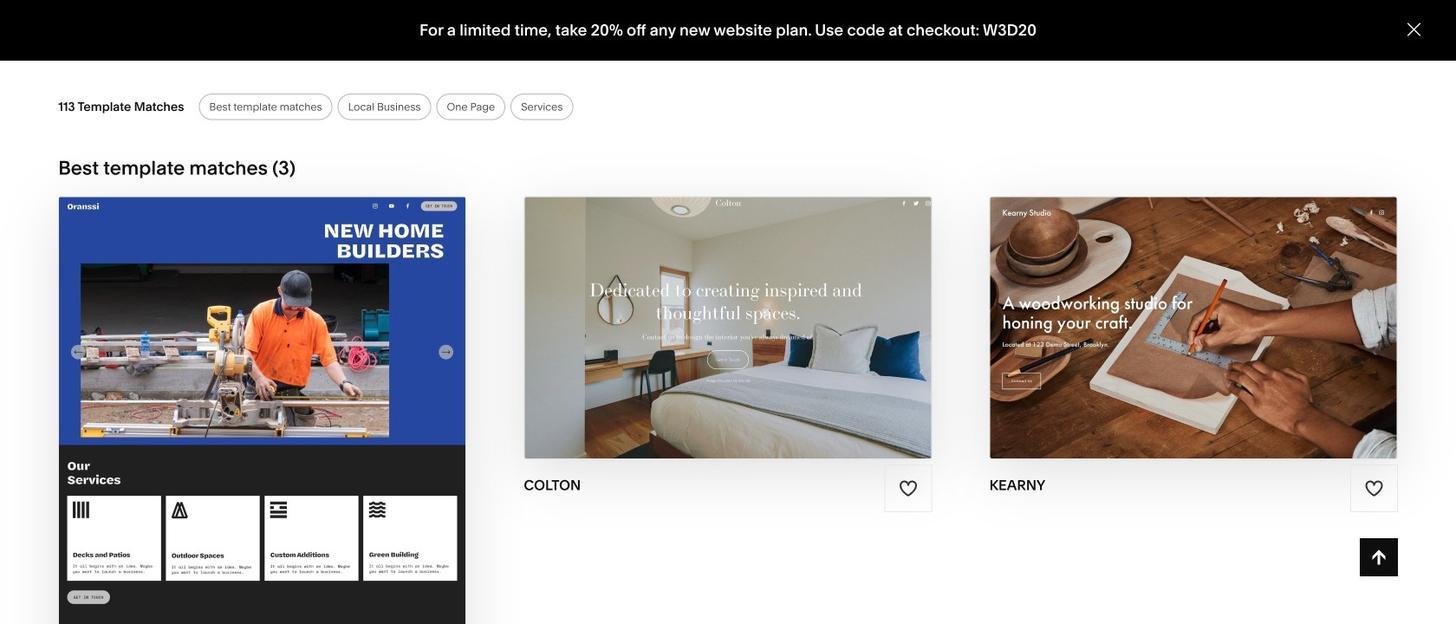 Task type: locate. For each thing, give the bounding box(es) containing it.
back to top image
[[1370, 548, 1389, 567]]

colton image
[[525, 197, 932, 459]]

add kearny to your favorites list image
[[1365, 479, 1384, 498]]

kearny image
[[991, 197, 1398, 459]]

oranssi image
[[59, 197, 466, 624]]



Task type: vqa. For each thing, say whether or not it's contained in the screenshot.
"Contact Us" to the left
no



